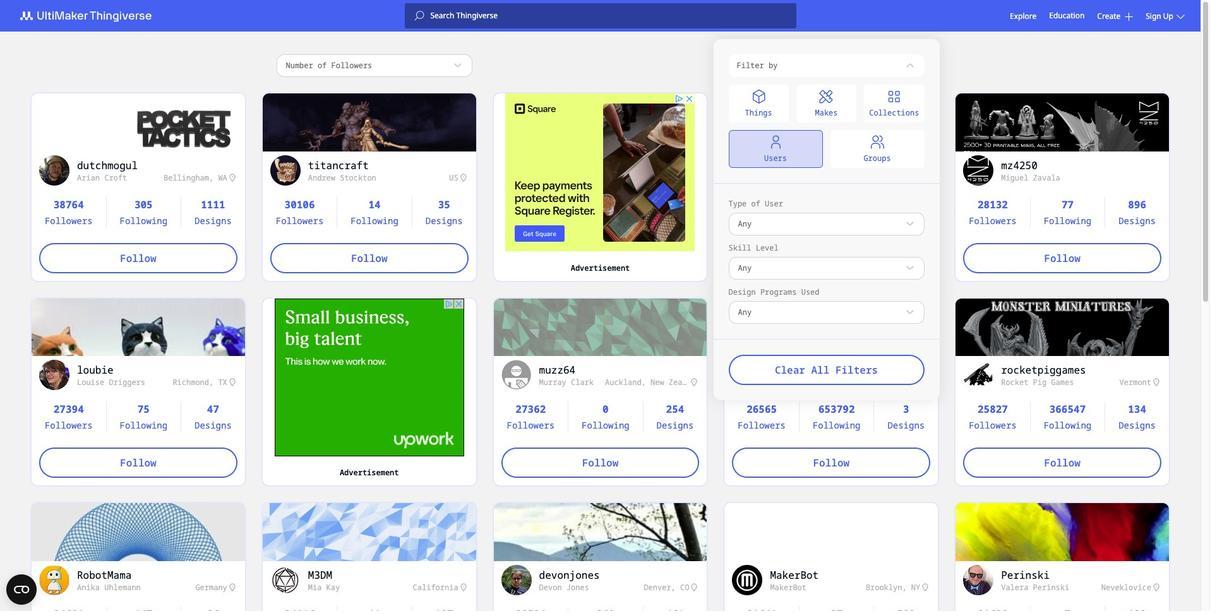 Task type: locate. For each thing, give the bounding box(es) containing it.
follow down '366547 following'
[[1045, 456, 1081, 470]]

sign up button
[[1146, 10, 1189, 21]]

366547
[[1050, 403, 1086, 416]]

avatar image left the valera
[[964, 565, 994, 596]]

any inside skill level element
[[738, 263, 752, 274]]

following
[[120, 215, 167, 227], [351, 215, 399, 227], [813, 215, 861, 227], [1044, 215, 1092, 227], [120, 420, 167, 432], [582, 420, 630, 432], [813, 420, 861, 432], [1044, 420, 1092, 432]]

followers down 26565
[[738, 420, 786, 432]]

designs link
[[874, 197, 938, 228]]

follow button down 0 following
[[501, 448, 700, 478]]

follow down 14 following
[[351, 251, 388, 265]]

follow button for following
[[733, 243, 931, 273]]

new
[[651, 377, 664, 388]]

makerbot logo image
[[13, 8, 167, 23]]

1 vertical spatial any
[[738, 263, 752, 274]]

1111 designs
[[195, 197, 232, 227]]

0 horizontal spatial of
[[318, 60, 327, 71]]

avatar image for muzz64
[[501, 360, 532, 390]]

38764 followers
[[45, 197, 93, 227]]

follow down 0 following
[[582, 456, 619, 470]]

2 makerbot from the top
[[770, 582, 807, 593]]

1111
[[201, 197, 225, 211]]

follow for 305
[[120, 251, 157, 265]]

following for rocketpiggames
[[1044, 420, 1092, 432]]

sign
[[1146, 10, 1162, 21]]

explore button
[[1010, 10, 1037, 21]]

following for printing4u
[[813, 420, 861, 432]]

dutchmogul
[[77, 158, 138, 172]]

designs down 3
[[888, 420, 925, 432]]

avatar image left users
[[733, 155, 763, 185]]

user banner image for m3dm
[[263, 504, 476, 609]]

any down type
[[738, 219, 752, 229]]

makes
[[815, 107, 838, 118]]

bendansie
[[770, 157, 825, 171]]

louise
[[77, 377, 104, 388]]

following down 366547
[[1044, 420, 1092, 432]]

of for type
[[752, 198, 761, 209]]

designs down australia
[[888, 215, 925, 227]]

 image
[[770, 378, 931, 388]]

following down 77
[[1044, 215, 1092, 227]]

follow button down 77 following
[[964, 243, 1162, 273]]

1 horizontal spatial advertisement element
[[506, 94, 695, 251]]

anika
[[77, 582, 100, 593]]

0 horizontal spatial advertisement
[[340, 468, 399, 478]]

305
[[135, 197, 153, 211]]

avatar image right co
[[733, 565, 763, 596]]

mia kay
[[308, 582, 340, 593]]

0 vertical spatial advertisement
[[571, 263, 630, 273]]

avatar image for devonjones
[[501, 565, 532, 596]]

number of followers
[[286, 60, 372, 71]]

38764
[[54, 197, 84, 211]]

followers down 27394
[[45, 420, 93, 432]]

0 vertical spatial of
[[318, 60, 327, 71]]

follow down 77 following
[[1045, 251, 1081, 265]]

follow button for 0
[[501, 448, 700, 478]]

follow down type of user element
[[813, 251, 850, 265]]

rocketpiggames link
[[1002, 363, 1162, 378]]

followers for muzz64
[[507, 420, 555, 432]]

follow button for 75
[[39, 448, 237, 478]]

followers for bendansie
[[738, 215, 786, 227]]

1 vertical spatial advertisement
[[340, 468, 399, 478]]

254 designs
[[657, 402, 694, 432]]

collections
[[870, 107, 920, 118]]

avatar image
[[39, 155, 70, 185], [270, 155, 301, 185], [733, 155, 763, 185], [964, 155, 994, 185], [39, 360, 70, 390], [501, 360, 532, 390], [733, 360, 763, 390], [964, 360, 994, 391], [39, 565, 70, 596], [270, 565, 301, 596], [501, 565, 532, 596], [733, 565, 763, 596], [964, 565, 994, 596]]

follow button down "653792 following"
[[733, 448, 931, 478]]

Search Thingiverse text field
[[424, 11, 796, 21]]

follow button for 77
[[964, 243, 1162, 273]]

open widget image
[[6, 575, 37, 605]]

26565 followers
[[738, 402, 786, 432]]

filter
[[737, 60, 764, 71], [737, 60, 764, 71]]

richmond,
[[173, 377, 214, 388]]

andrew
[[308, 172, 336, 183]]

germany
[[195, 582, 227, 593]]

designs down 896
[[1119, 215, 1156, 227]]

followers down the "30106"
[[276, 215, 324, 227]]

collections button
[[864, 85, 925, 123]]

advertisement
[[571, 263, 630, 273], [340, 468, 399, 478]]

brooklyn,
[[866, 582, 907, 593]]

makerbot link
[[770, 568, 931, 583]]

1 vertical spatial of
[[752, 198, 761, 209]]

of right number
[[318, 60, 327, 71]]

follow down "653792 following"
[[813, 456, 850, 470]]

user banner image for dutchmogul
[[32, 94, 245, 230]]

1 horizontal spatial of
[[752, 198, 761, 209]]

arian croft
[[77, 172, 127, 183]]

louise driggers
[[77, 377, 145, 388]]

followers down 25827
[[969, 420, 1017, 432]]

follow for 14
[[351, 251, 388, 265]]

stockton
[[340, 172, 376, 183]]

designs for loubie
[[195, 420, 232, 432]]

0 vertical spatial any
[[738, 219, 752, 229]]

3
[[904, 402, 910, 416]]

1 makerbot from the top
[[770, 568, 819, 582]]

create button
[[1098, 10, 1134, 21]]

28132
[[978, 197, 1008, 211]]

134 designs
[[1119, 403, 1156, 432]]

brooklyn, ny
[[866, 582, 921, 593]]

mia
[[308, 582, 322, 593]]

arian
[[77, 172, 100, 183]]

avatar image for m3dm
[[270, 565, 301, 596]]

advertisement element
[[506, 94, 695, 251], [275, 299, 464, 457]]

designs down '35'
[[426, 215, 463, 227]]

user banner image
[[32, 94, 245, 230], [263, 94, 476, 199], [725, 94, 938, 199], [956, 94, 1170, 205], [32, 299, 245, 459], [494, 299, 707, 404], [725, 299, 938, 446], [956, 299, 1170, 403], [32, 504, 245, 612], [263, 504, 476, 609], [494, 504, 707, 612], [725, 504, 938, 612], [956, 504, 1170, 612]]

1 any from the top
[[738, 219, 752, 229]]

2 vertical spatial any
[[738, 307, 752, 318]]

designs for titancraft
[[426, 215, 463, 227]]

followers down 28922
[[738, 215, 786, 227]]

designs down 1111
[[195, 215, 232, 227]]

follow button down '366547 following'
[[964, 448, 1162, 478]]

of right type
[[752, 198, 761, 209]]

makes button
[[797, 85, 857, 123]]

30106 followers
[[276, 197, 324, 227]]

avatar image left arian
[[39, 155, 70, 185]]

uhlemann
[[104, 582, 141, 593]]

designs down 47
[[195, 420, 232, 432]]

followers down 27362
[[507, 420, 555, 432]]

follow for following
[[813, 251, 850, 265]]

following down 653792
[[813, 420, 861, 432]]

valera perinski
[[1002, 582, 1070, 593]]

miguel
[[1002, 172, 1029, 183]]

by
[[769, 60, 778, 71], [769, 60, 778, 71]]

followers right number
[[331, 60, 372, 71]]

type
[[729, 198, 747, 209]]

all
[[812, 363, 830, 377]]

30106
[[285, 197, 315, 211]]

avatar image up 25827
[[964, 360, 994, 391]]

following down 0 on the bottom of the page
[[582, 420, 630, 432]]

andrew stockton
[[308, 172, 376, 183]]

1 vertical spatial advertisement element
[[275, 299, 464, 457]]

avatar image up 27362
[[501, 360, 532, 390]]

0 horizontal spatial advertisement element
[[275, 299, 464, 457]]

us
[[449, 172, 458, 183]]

devonjones link
[[539, 568, 700, 583]]

avatar image right open widget image
[[39, 565, 70, 596]]

skill level element
[[729, 257, 925, 280]]

of
[[318, 60, 327, 71], [752, 198, 761, 209]]

type of user element
[[729, 213, 925, 236]]

robotmama link
[[77, 568, 237, 583]]

user
[[765, 198, 783, 209]]

user banner image for printing4u
[[725, 299, 938, 446]]

sign up
[[1146, 10, 1174, 21]]

follow button down type of user element
[[733, 243, 931, 273]]

25827
[[978, 403, 1008, 416]]

driggers
[[109, 377, 145, 388]]

follow button down 75 following
[[39, 448, 237, 478]]

australia
[[880, 173, 921, 184]]

0 vertical spatial advertisement element
[[506, 94, 695, 251]]

following down 305
[[120, 215, 167, 227]]

used
[[802, 287, 820, 298]]

avatar image up 28132
[[964, 155, 994, 185]]

followers down 38764
[[45, 215, 93, 227]]

pig
[[1033, 377, 1047, 388]]

clear all filters button
[[729, 355, 925, 385]]

3 any from the top
[[738, 307, 752, 318]]

avatar image up 26565
[[733, 360, 763, 390]]

follow
[[120, 251, 157, 265], [351, 251, 388, 265], [813, 251, 850, 265], [1045, 251, 1081, 265], [120, 456, 157, 470], [582, 456, 619, 470], [813, 456, 850, 470], [1045, 456, 1081, 470]]

user banner image for mz4250
[[956, 94, 1170, 205]]

co
[[680, 582, 690, 593]]

groups button
[[831, 130, 925, 168]]

clear
[[775, 363, 806, 377]]

following down 14
[[351, 215, 399, 227]]

77
[[1062, 197, 1074, 211]]

any for type
[[738, 219, 752, 229]]

follow button for 366547
[[964, 448, 1162, 478]]

follow button down 14 following
[[270, 243, 469, 273]]

any inside type of user element
[[738, 219, 752, 229]]

devon jones
[[539, 582, 589, 593]]

mz4250 miguel zavala
[[1002, 158, 1061, 183]]

avatar image for mz4250
[[964, 155, 994, 185]]

following for mz4250
[[1044, 215, 1092, 227]]

avatar image left devon on the left bottom of the page
[[501, 565, 532, 596]]

designs down 254
[[657, 420, 694, 432]]

designs down the '134'
[[1119, 420, 1156, 432]]

follow button down 305 following
[[39, 243, 237, 273]]

any inside design programs used element
[[738, 307, 752, 318]]

clear all filters
[[775, 363, 878, 377]]

following down 75
[[120, 420, 167, 432]]

user banner image for bendansie
[[725, 94, 938, 199]]

any
[[738, 219, 752, 229], [738, 263, 752, 274], [738, 307, 752, 318]]

2 any from the top
[[738, 263, 752, 274]]

perinski link
[[1002, 568, 1162, 583]]

up
[[1164, 10, 1174, 21]]

follow down 305 following
[[120, 251, 157, 265]]

designs for dutchmogul
[[195, 215, 232, 227]]

any down skill
[[738, 263, 752, 274]]

user banner image for titancraft
[[263, 94, 476, 199]]

avatar image left mia
[[270, 565, 301, 596]]

followers down 28132
[[969, 215, 1017, 227]]

user banner image for muzz64
[[494, 299, 707, 404]]

printing4u
[[770, 363, 831, 377]]

makerbot
[[770, 568, 819, 582], [770, 582, 807, 593]]

avatar image up the "30106"
[[270, 155, 301, 185]]

murray clark
[[539, 377, 594, 388]]

follow button for 653792
[[733, 448, 931, 478]]

filter by button
[[729, 54, 925, 77], [729, 54, 925, 77]]

any down "design"
[[738, 307, 752, 318]]

follow for 75
[[120, 456, 157, 470]]

avatar image up 27394
[[39, 360, 70, 390]]

following for muzz64
[[582, 420, 630, 432]]

follow down 75 following
[[120, 456, 157, 470]]

muzz64
[[539, 363, 576, 377]]



Task type: vqa. For each thing, say whether or not it's contained in the screenshot.
Type of User element
yes



Task type: describe. For each thing, give the bounding box(es) containing it.
vermont
[[1120, 377, 1152, 388]]

47 designs
[[195, 402, 232, 432]]

explore
[[1010, 10, 1037, 21]]

0
[[603, 402, 609, 416]]

75
[[138, 402, 150, 416]]

users
[[765, 153, 787, 164]]

neveklovice
[[1102, 582, 1152, 593]]

printing4u link
[[770, 363, 931, 378]]

user banner image for rocketpiggames
[[956, 299, 1170, 403]]

croft
[[104, 172, 127, 183]]

254
[[666, 402, 685, 416]]

user banner image for loubie
[[32, 299, 245, 459]]

305 following
[[120, 197, 167, 227]]

ny
[[912, 582, 921, 593]]

896
[[1129, 197, 1147, 211]]

designs for muzz64
[[657, 420, 694, 432]]

user banner image for robotmama
[[32, 504, 245, 612]]

any for design
[[738, 307, 752, 318]]

35 designs
[[426, 197, 463, 227]]

follow for 0
[[582, 456, 619, 470]]

avatar image for makerbot
[[733, 565, 763, 596]]

richmond,  tx
[[173, 377, 227, 388]]

skill
[[729, 243, 752, 253]]

following for titancraft
[[351, 215, 399, 227]]

follow button for 305
[[39, 243, 237, 273]]

28132 followers
[[969, 197, 1017, 227]]

type of user
[[729, 198, 783, 209]]

653792 following
[[813, 402, 861, 432]]

bendansie link
[[770, 156, 931, 172]]

35
[[438, 197, 450, 211]]

bellingham,
[[164, 172, 214, 183]]

1 horizontal spatial advertisement
[[571, 263, 630, 273]]

followers for rocketpiggames
[[969, 420, 1017, 432]]

avatar image for dutchmogul
[[39, 155, 70, 185]]

things
[[745, 107, 773, 118]]

user banner image for perinski
[[956, 504, 1170, 612]]

design
[[729, 287, 756, 298]]

26565
[[747, 402, 777, 416]]

clark
[[571, 377, 594, 388]]

following for dutchmogul
[[120, 215, 167, 227]]

designs for mz4250
[[1119, 215, 1156, 227]]

create
[[1098, 10, 1121, 21]]

loubie
[[77, 363, 113, 377]]

27394
[[54, 402, 84, 416]]

14 following
[[351, 197, 399, 227]]

any for skill
[[738, 263, 752, 274]]

auckland,
[[605, 377, 646, 388]]

rocket
[[1002, 377, 1029, 388]]

zealand
[[669, 377, 701, 388]]

rocket pig games
[[1002, 377, 1074, 388]]

following link
[[799, 197, 874, 228]]

filters
[[836, 363, 878, 377]]

valera
[[1002, 582, 1029, 593]]

level
[[756, 243, 779, 253]]

plusicon image
[[1125, 12, 1134, 21]]

california
[[413, 582, 458, 593]]

following up skill level element
[[813, 215, 861, 227]]

dutchmogul link
[[77, 158, 237, 173]]

user banner image for devonjones
[[494, 504, 707, 612]]

follow for 366547
[[1045, 456, 1081, 470]]

followers for dutchmogul
[[45, 215, 93, 227]]

devon
[[539, 582, 562, 593]]

77 following
[[1044, 197, 1092, 227]]

denver,
[[644, 582, 676, 593]]

search control image
[[414, 11, 424, 21]]

avatar image for rocketpiggames
[[964, 360, 994, 391]]

followers for titancraft
[[276, 215, 324, 227]]

avatar image for printing4u
[[733, 360, 763, 390]]

follow button for 14
[[270, 243, 469, 273]]

education link
[[1050, 9, 1085, 23]]

followers for loubie
[[45, 420, 93, 432]]

denver, co
[[644, 582, 690, 593]]

avatar image for bendansie
[[733, 155, 763, 185]]

zavala
[[1033, 172, 1061, 183]]

avatar image for titancraft
[[270, 155, 301, 185]]

28922
[[747, 197, 777, 211]]

366547 following
[[1044, 403, 1092, 432]]

designs for printing4u
[[888, 420, 925, 432]]

134
[[1129, 403, 1147, 416]]

avatar image for loubie
[[39, 360, 70, 390]]

653792
[[819, 402, 855, 416]]

14
[[369, 197, 381, 211]]

kay
[[326, 582, 340, 593]]

design programs used element
[[729, 301, 925, 324]]

m3dm link
[[308, 568, 469, 583]]

avatar image for perinski
[[964, 565, 994, 596]]

auckland, new zealand
[[605, 377, 701, 388]]

games
[[1052, 377, 1074, 388]]

follow for 77
[[1045, 251, 1081, 265]]

followers for mz4250
[[969, 215, 1017, 227]]

loubie link
[[77, 363, 237, 378]]

follow for 653792
[[813, 456, 850, 470]]

47
[[207, 402, 219, 416]]

tx
[[218, 377, 227, 388]]

avatar image for robotmama
[[39, 565, 70, 596]]

designs for rocketpiggames
[[1119, 420, 1156, 432]]

jones
[[567, 582, 589, 593]]

groups
[[864, 153, 891, 164]]

mz4250
[[1002, 158, 1038, 172]]

following for loubie
[[120, 420, 167, 432]]

devonjones
[[539, 568, 600, 582]]

followers for printing4u
[[738, 420, 786, 432]]

bellingham, wa
[[164, 172, 227, 183]]

3 designs
[[888, 402, 925, 432]]

rocketpiggames
[[1002, 363, 1087, 377]]

of for number
[[318, 60, 327, 71]]

things button
[[729, 85, 789, 123]]

muzz64 link
[[539, 363, 700, 378]]

user banner image for makerbot
[[725, 504, 938, 612]]

wa
[[218, 172, 227, 183]]



